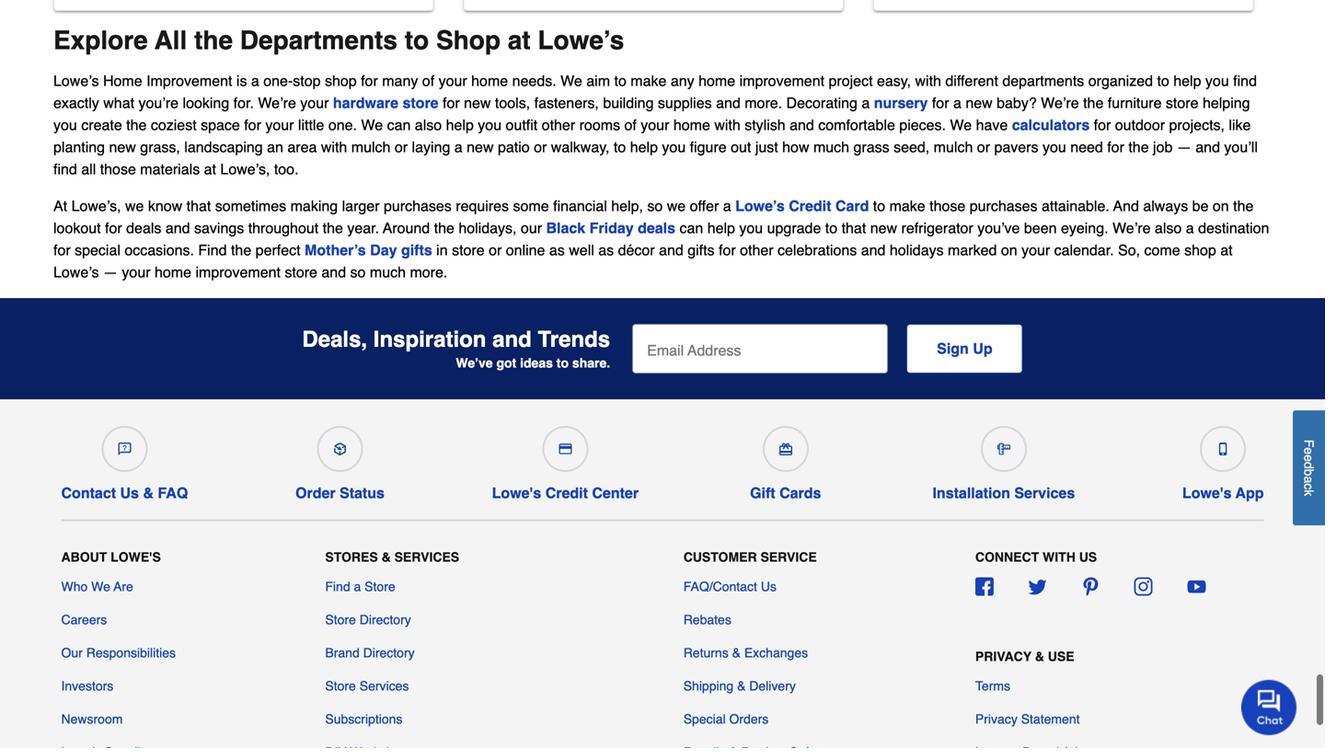 Task type: describe. For each thing, give the bounding box(es) containing it.
well
[[569, 242, 594, 259]]

out
[[731, 138, 751, 155]]

little
[[298, 116, 324, 133]]

much inside in store or online as well as décor and gifts for other celebrations and holidays marked on your calendar. so, come shop at lowe's — your home improvement store and so much more.
[[370, 264, 406, 281]]

use
[[1048, 649, 1075, 664]]

sign up form
[[632, 324, 1023, 374]]

lowe's up aim
[[538, 26, 624, 55]]

or down have
[[977, 138, 990, 155]]

an
[[267, 138, 283, 155]]

status
[[340, 485, 385, 502]]

at inside in store or online as well as décor and gifts for other celebrations and holidays marked on your calendar. so, come shop at lowe's — your home improvement store and so much more.
[[1221, 242, 1233, 259]]

service
[[761, 550, 817, 565]]

any
[[671, 72, 695, 89]]

at
[[53, 197, 67, 214]]

shop inside lowe's home improvement is a one-stop shop for many of your home needs. we aim to make any home improvement project easy, with different departments organized to help you find exactly what you're looking for. we're your
[[325, 72, 357, 89]]

for a new baby? we're the furniture store helping you create the coziest space for your little one. we can also help you outfit other rooms of your home with stylish and comfortable pieces. we have
[[53, 94, 1250, 133]]

store down perfect
[[285, 264, 317, 281]]

with inside for outdoor projects, like planting new grass, landscaping an area with mulch or laying a new patio or walkway, to help you figure out just how much grass seed, mulch or pavers you need for the job — and you'll find all those materials at lowe's, too.
[[321, 138, 347, 155]]

delivery
[[749, 679, 796, 693]]

home inside for a new baby? we're the furniture store helping you create the coziest space for your little one. we can also help you outfit other rooms of your home with stylish and comfortable pieces. we have
[[674, 116, 710, 133]]

app
[[1236, 485, 1264, 502]]

privacy for privacy statement
[[976, 712, 1018, 727]]

1 horizontal spatial so
[[647, 197, 663, 214]]

2 mulch from the left
[[934, 138, 973, 155]]

lookout
[[53, 219, 101, 236]]

landscaping
[[184, 138, 263, 155]]

on inside to make those purchases attainable. and always be on the lookout for deals and savings throughout the year. around the holidays, our
[[1213, 197, 1229, 214]]

0 vertical spatial that
[[187, 197, 211, 214]]

find inside lowe's home improvement is a one-stop shop for many of your home needs. we aim to make any home improvement project easy, with different departments organized to help you find exactly what you're looking for. we're your
[[1234, 72, 1257, 89]]

you're
[[139, 94, 179, 111]]

order status link
[[295, 419, 385, 502]]

and inside for outdoor projects, like planting new grass, landscaping an area with mulch or laying a new patio or walkway, to help you figure out just how much grass seed, mulch or pavers you need for the job — and you'll find all those materials at lowe's, too.
[[1196, 138, 1220, 155]]

throughout
[[248, 219, 319, 236]]

2 we from the left
[[667, 197, 686, 214]]

investors
[[61, 679, 113, 693]]

or right patio
[[534, 138, 547, 155]]

we left are
[[91, 579, 110, 594]]

1 horizontal spatial more.
[[745, 94, 782, 111]]

store down many
[[403, 94, 439, 111]]

all
[[81, 161, 96, 178]]

have
[[976, 116, 1008, 133]]

much inside for outdoor projects, like planting new grass, landscaping an area with mulch or laying a new patio or walkway, to help you figure out just how much grass seed, mulch or pavers you need for the job — and you'll find all those materials at lowe's, too.
[[814, 138, 850, 155]]

connect
[[976, 550, 1039, 565]]

is
[[236, 72, 247, 89]]

and down mother's
[[322, 264, 346, 281]]

for up need
[[1094, 116, 1111, 133]]

store directory
[[325, 612, 411, 627]]

you down tools,
[[478, 116, 502, 133]]

to inside the can help you upgrade to that new refrigerator you've been eyeing. we're also a destination for special occasions. find the perfect
[[825, 219, 838, 236]]

a inside for a new baby? we're the furniture store helping you create the coziest space for your little one. we can also help you outfit other rooms of your home with stylish and comfortable pieces. we have
[[954, 94, 962, 111]]

help inside for a new baby? we're the furniture store helping you create the coziest space for your little one. we can also help you outfit other rooms of your home with stylish and comfortable pieces. we have
[[446, 116, 474, 133]]

of inside for a new baby? we're the furniture store helping you create the coziest space for your little one. we can also help you outfit other rooms of your home with stylish and comfortable pieces. we have
[[624, 116, 637, 133]]

mother's day gifts
[[305, 242, 432, 259]]

sign up
[[937, 340, 993, 357]]

other inside for a new baby? we're the furniture store helping you create the coziest space for your little one. we can also help you outfit other rooms of your home with stylish and comfortable pieces. we have
[[542, 116, 575, 133]]

1 horizontal spatial credit
[[789, 197, 832, 214]]

shipping & delivery
[[684, 679, 796, 693]]

about lowe's
[[61, 550, 161, 565]]

tools,
[[495, 94, 530, 111]]

on inside in store or online as well as décor and gifts for other celebrations and holidays marked on your calendar. so, come shop at lowe's — your home improvement store and so much more.
[[1001, 242, 1018, 259]]

we're inside the can help you upgrade to that new refrigerator you've been eyeing. we're also a destination for special occasions. find the perfect
[[1113, 219, 1151, 236]]

the right all
[[194, 26, 233, 55]]

& for shipping & delivery
[[737, 679, 746, 693]]

0 horizontal spatial lowe's
[[111, 550, 161, 565]]

to up furniture
[[1157, 72, 1170, 89]]

hardware store for new tools, fasteners, building supplies and more. decorating a nursery
[[333, 94, 928, 111]]

0 horizontal spatial credit
[[546, 485, 588, 502]]

to inside deals, inspiration and trends we've got ideas to share.
[[557, 356, 569, 371]]

friday
[[590, 219, 634, 236]]

2 deals from the left
[[638, 219, 676, 236]]

c
[[1302, 483, 1317, 490]]

hardware store link
[[333, 94, 439, 111]]

we're inside for a new baby? we're the furniture store helping you create the coziest space for your little one. we can also help you outfit other rooms of your home with stylish and comfortable pieces. we have
[[1041, 94, 1079, 111]]

are
[[114, 579, 133, 594]]

special
[[75, 242, 121, 259]]

gift card image
[[779, 443, 792, 456]]

make inside lowe's home improvement is a one-stop shop for many of your home needs. we aim to make any home improvement project easy, with different departments organized to help you find exactly what you're looking for. we're your
[[631, 72, 667, 89]]

perfect
[[256, 242, 301, 259]]

facebook image
[[976, 577, 994, 596]]

find inside the can help you upgrade to that new refrigerator you've been eyeing. we're also a destination for special occasions. find the perfect
[[198, 242, 227, 259]]

make inside to make those purchases attainable. and always be on the lookout for deals and savings throughout the year. around the holidays, our
[[890, 197, 926, 214]]

explore all the departments to shop at lowe's
[[53, 26, 624, 55]]

home inside in store or online as well as décor and gifts for other celebrations and holidays marked on your calendar. so, come shop at lowe's — your home improvement store and so much more.
[[155, 264, 191, 281]]

1 as from the left
[[549, 242, 565, 259]]

for inside the can help you upgrade to that new refrigerator you've been eyeing. we're also a destination for special occasions. find the perfect
[[53, 242, 71, 259]]

pieces.
[[900, 116, 946, 133]]

with inside for a new baby? we're the furniture store helping you create the coziest space for your little one. we can also help you outfit other rooms of your home with stylish and comfortable pieces. we have
[[715, 116, 741, 133]]

gifts inside in store or online as well as décor and gifts for other celebrations and holidays marked on your calendar. so, come shop at lowe's — your home improvement store and so much more.
[[688, 242, 715, 259]]

sign
[[937, 340, 969, 357]]

cards
[[780, 485, 821, 502]]

celebrations
[[778, 242, 857, 259]]

help inside for outdoor projects, like planting new grass, landscaping an area with mulch or laying a new patio or walkway, to help you figure out just how much grass seed, mulch or pavers you need for the job — and you'll find all those materials at lowe's, too.
[[630, 138, 658, 155]]

grass
[[854, 138, 890, 155]]

lowe's inside lowe's home improvement is a one-stop shop for many of your home needs. we aim to make any home improvement project easy, with different departments organized to help you find exactly what you're looking for. we're your
[[53, 72, 99, 89]]

your down the hardware store for new tools, fasteners, building supplies and more. decorating a nursery
[[641, 116, 670, 133]]

privacy statement
[[976, 712, 1080, 727]]

the down what
[[126, 116, 147, 133]]

who we are
[[61, 579, 133, 594]]

for up pieces.
[[932, 94, 949, 111]]

& for returns & exchanges
[[732, 646, 741, 660]]

installation services link
[[933, 419, 1075, 502]]

been
[[1024, 219, 1057, 236]]

so inside in store or online as well as décor and gifts for other celebrations and holidays marked on your calendar. so, come shop at lowe's — your home improvement store and so much more.
[[350, 264, 366, 281]]

the up in
[[434, 219, 455, 236]]

online
[[506, 242, 545, 259]]

1 vertical spatial services
[[394, 550, 459, 565]]

customer service
[[684, 550, 817, 565]]

installation services
[[933, 485, 1075, 502]]

you down the calculators
[[1043, 138, 1067, 155]]

other inside in store or online as well as décor and gifts for other celebrations and holidays marked on your calendar. so, come shop at lowe's — your home improvement store and so much more.
[[740, 242, 774, 259]]

with inside lowe's home improvement is a one-stop shop for many of your home needs. we aim to make any home improvement project easy, with different departments organized to help you find exactly what you're looking for. we're your
[[915, 72, 942, 89]]

black friday deals link
[[546, 219, 676, 236]]

1 gifts from the left
[[401, 242, 432, 259]]

and
[[1114, 197, 1139, 214]]

furniture
[[1108, 94, 1162, 111]]

occasions.
[[125, 242, 194, 259]]

patio
[[498, 138, 530, 155]]

lowe's for lowe's credit center
[[492, 485, 541, 502]]

job
[[1153, 138, 1173, 155]]

our responsibilities link
[[61, 644, 176, 662]]

also inside for a new baby? we're the furniture store helping you create the coziest space for your little one. we can also help you outfit other rooms of your home with stylish and comfortable pieces. we have
[[415, 116, 442, 133]]

area
[[288, 138, 317, 155]]

those inside to make those purchases attainable. and always be on the lookout for deals and savings throughout the year. around the holidays, our
[[930, 197, 966, 214]]

the up the destination
[[1234, 197, 1254, 214]]

d
[[1302, 462, 1317, 469]]

we inside lowe's home improvement is a one-stop shop for many of your home needs. we aim to make any home improvement project easy, with different departments organized to help you find exactly what you're looking for. we're your
[[561, 72, 582, 89]]

different
[[946, 72, 999, 89]]

need
[[1071, 138, 1103, 155]]

improvement inside lowe's home improvement is a one-stop shop for many of your home needs. we aim to make any home improvement project easy, with different departments organized to help you find exactly what you're looking for. we're your
[[740, 72, 825, 89]]

lowe's, inside for outdoor projects, like planting new grass, landscaping an area with mulch or laying a new patio or walkway, to help you figure out just how much grass seed, mulch or pavers you need for the job — and you'll find all those materials at lowe's, too.
[[220, 161, 270, 178]]

improvement inside in store or online as well as décor and gifts for other celebrations and holidays marked on your calendar. so, come shop at lowe's — your home improvement store and so much more.
[[196, 264, 281, 281]]

and right supplies
[[716, 94, 741, 111]]

needs.
[[512, 72, 557, 89]]

outdoor
[[1115, 116, 1165, 133]]

0 vertical spatial store
[[365, 579, 395, 594]]

a up comfortable
[[862, 94, 870, 111]]

contact us & faq
[[61, 485, 188, 502]]

youtube image
[[1188, 577, 1206, 596]]

to up many
[[405, 26, 429, 55]]

special orders link
[[684, 710, 769, 728]]

you inside lowe's home improvement is a one-stop shop for many of your home needs. we aim to make any home improvement project easy, with different departments organized to help you find exactly what you're looking for. we're your
[[1206, 72, 1229, 89]]

create
[[81, 116, 122, 133]]

comfortable
[[818, 116, 895, 133]]

brand directory link
[[325, 644, 415, 662]]

and inside for a new baby? we're the furniture store helping you create the coziest space for your little one. we can also help you outfit other rooms of your home with stylish and comfortable pieces. we have
[[790, 116, 814, 133]]

new left patio
[[467, 138, 494, 155]]

a inside the can help you upgrade to that new refrigerator you've been eyeing. we're also a destination for special occasions. find the perfect
[[1186, 219, 1194, 236]]

and left 'holidays'
[[861, 242, 886, 259]]

trends
[[538, 327, 610, 352]]

find a store link
[[325, 577, 395, 596]]

your down shop
[[439, 72, 467, 89]]

services for installation services
[[1015, 485, 1075, 502]]

departments
[[1003, 72, 1085, 89]]

and right décor at left
[[659, 242, 684, 259]]

calendar.
[[1054, 242, 1114, 259]]

exactly
[[53, 94, 99, 111]]

store inside for a new baby? we're the furniture store helping you create the coziest space for your little one. we can also help you outfit other rooms of your home with stylish and comfortable pieces. we have
[[1166, 94, 1199, 111]]

pavers
[[994, 138, 1039, 155]]

new inside the can help you upgrade to that new refrigerator you've been eyeing. we're also a destination for special occasions. find the perfect
[[870, 219, 897, 236]]

calculators link
[[1012, 116, 1090, 133]]

& for stores & services
[[382, 550, 391, 565]]

brand directory
[[325, 646, 415, 660]]

new down create
[[109, 138, 136, 155]]

orders
[[729, 712, 769, 727]]

home right any in the right top of the page
[[699, 72, 736, 89]]

fasteners,
[[534, 94, 599, 111]]

outfit
[[506, 116, 538, 133]]

statement
[[1021, 712, 1080, 727]]

our
[[521, 219, 542, 236]]

1 purchases from the left
[[384, 197, 452, 214]]

1 horizontal spatial find
[[325, 579, 350, 594]]



Task type: locate. For each thing, give the bounding box(es) containing it.
0 vertical spatial can
[[387, 116, 411, 133]]

at down the destination
[[1221, 242, 1233, 259]]

much
[[814, 138, 850, 155], [370, 264, 406, 281]]

help down the offer on the right top of page
[[708, 219, 735, 236]]

0 horizontal spatial purchases
[[384, 197, 452, 214]]

or inside in store or online as well as décor and gifts for other celebrations and holidays marked on your calendar. so, come shop at lowe's — your home improvement store and so much more.
[[489, 242, 502, 259]]

2 vertical spatial store
[[325, 679, 356, 693]]

make up refrigerator
[[890, 197, 926, 214]]

newsroom link
[[61, 710, 123, 728]]

1 horizontal spatial purchases
[[970, 197, 1038, 214]]

can down the offer on the right top of page
[[680, 219, 703, 236]]

for down the offer on the right top of page
[[719, 242, 736, 259]]

your down occasions.
[[122, 264, 151, 281]]

1 horizontal spatial we
[[667, 197, 686, 214]]

for down for.
[[244, 116, 261, 133]]

0 vertical spatial directory
[[360, 612, 411, 627]]

0 vertical spatial make
[[631, 72, 667, 89]]

your down been at top
[[1022, 242, 1050, 259]]

explore
[[53, 26, 148, 55]]

returns & exchanges link
[[684, 644, 808, 662]]

0 horizontal spatial other
[[542, 116, 575, 133]]

some
[[513, 197, 549, 214]]

us
[[120, 485, 139, 502], [761, 579, 777, 594]]

a inside lowe's home improvement is a one-stop shop for many of your home needs. we aim to make any home improvement project easy, with different departments organized to help you find exactly what you're looking for. we're your
[[251, 72, 259, 89]]

in
[[436, 242, 448, 259]]

1 vertical spatial of
[[624, 116, 637, 133]]

0 vertical spatial so
[[647, 197, 663, 214]]

1 vertical spatial much
[[370, 264, 406, 281]]

what
[[103, 94, 134, 111]]

your up little
[[300, 94, 329, 111]]

around
[[383, 219, 430, 236]]

1 horizontal spatial can
[[680, 219, 703, 236]]

we left the offer on the right top of page
[[667, 197, 686, 214]]

we're up so,
[[1113, 219, 1151, 236]]

can
[[387, 116, 411, 133], [680, 219, 703, 236]]

financial
[[553, 197, 607, 214]]

chat invite button image
[[1242, 679, 1298, 736]]

for up special
[[105, 219, 122, 236]]

0 vertical spatial find
[[198, 242, 227, 259]]

with down one. at the top
[[321, 138, 347, 155]]

0 vertical spatial shop
[[325, 72, 357, 89]]

1 horizontal spatial lowe's,
[[220, 161, 270, 178]]

much down comfortable
[[814, 138, 850, 155]]

credit down credit card icon
[[546, 485, 588, 502]]

lowe's, down landscaping
[[220, 161, 270, 178]]

store for services
[[325, 679, 356, 693]]

gift cards link
[[746, 419, 825, 502]]

store for directory
[[325, 612, 356, 627]]

those inside for outdoor projects, like planting new grass, landscaping an area with mulch or laying a new patio or walkway, to help you figure out just how much grass seed, mulch or pavers you need for the job — and you'll find all those materials at lowe's, too.
[[100, 161, 136, 178]]

mulch down one. at the top
[[351, 138, 391, 155]]

come
[[1145, 242, 1181, 259]]

improvement down perfect
[[196, 264, 281, 281]]

1 vertical spatial so
[[350, 264, 366, 281]]

help up the laying
[[446, 116, 474, 133]]

e
[[1302, 447, 1317, 455], [1302, 455, 1317, 462]]

help inside lowe's home improvement is a one-stop shop for many of your home needs. we aim to make any home improvement project easy, with different departments organized to help you find exactly what you're looking for. we're your
[[1174, 72, 1202, 89]]

lowe's credit center link
[[492, 419, 639, 502]]

1 vertical spatial find
[[53, 161, 77, 178]]

the inside for outdoor projects, like planting new grass, landscaping an area with mulch or laying a new patio or walkway, to help you figure out just how much grass seed, mulch or pavers you need for the job — and you'll find all those materials at lowe's, too.
[[1129, 138, 1149, 155]]

1 vertical spatial can
[[680, 219, 703, 236]]

— down special
[[103, 264, 118, 281]]

other
[[542, 116, 575, 133], [740, 242, 774, 259]]

that up the savings
[[187, 197, 211, 214]]

that down the card
[[842, 219, 866, 236]]

1 horizontal spatial also
[[1155, 219, 1182, 236]]

0 horizontal spatial find
[[198, 242, 227, 259]]

customer care image
[[118, 443, 131, 456]]

deals, inspiration and trends we've got ideas to share.
[[302, 327, 610, 371]]

as down black
[[549, 242, 565, 259]]

year.
[[347, 219, 379, 236]]

us down customer service at the bottom
[[761, 579, 777, 594]]

0 horizontal spatial improvement
[[196, 264, 281, 281]]

1 horizontal spatial deals
[[638, 219, 676, 236]]

1 vertical spatial privacy
[[976, 712, 1018, 727]]

find down the stores
[[325, 579, 350, 594]]

lowe's inside in store or online as well as décor and gifts for other celebrations and holidays marked on your calendar. so, come shop at lowe's — your home improvement store and so much more.
[[53, 264, 99, 281]]

& left faq
[[143, 485, 154, 502]]

we're up the calculators
[[1041, 94, 1079, 111]]

other down upgrade at the right top of the page
[[740, 242, 774, 259]]

1 vertical spatial store
[[325, 612, 356, 627]]

1 mulch from the left
[[351, 138, 391, 155]]

can down hardware store link
[[387, 116, 411, 133]]

0 horizontal spatial make
[[631, 72, 667, 89]]

can inside for a new baby? we're the furniture store helping you create the coziest space for your little one. we can also help you outfit other rooms of your home with stylish and comfortable pieces. we have
[[387, 116, 411, 133]]

— inside in store or online as well as décor and gifts for other celebrations and holidays marked on your calendar. so, come shop at lowe's — your home improvement store and so much more.
[[103, 264, 118, 281]]

improvement
[[740, 72, 825, 89], [196, 264, 281, 281]]

1 deals from the left
[[126, 219, 161, 236]]

— inside for outdoor projects, like planting new grass, landscaping an area with mulch or laying a new patio or walkway, to help you figure out just how much grass seed, mulch or pavers you need for the job — and you'll find all those materials at lowe's, too.
[[1177, 138, 1192, 155]]

we're inside lowe's home improvement is a one-stop shop for many of your home needs. we aim to make any home improvement project easy, with different departments organized to help you find exactly what you're looking for. we're your
[[258, 94, 296, 111]]

nursery link
[[874, 94, 928, 111]]

0 vertical spatial with
[[915, 72, 942, 89]]

directory for brand directory
[[363, 646, 415, 660]]

0 horizontal spatial us
[[120, 485, 139, 502]]

we're down the one-
[[258, 94, 296, 111]]

1 horizontal spatial as
[[599, 242, 614, 259]]

much down day
[[370, 264, 406, 281]]

you inside the can help you upgrade to that new refrigerator you've been eyeing. we're also a destination for special occasions. find the perfect
[[739, 219, 763, 236]]

you left figure
[[662, 138, 686, 155]]

0 horizontal spatial shop
[[325, 72, 357, 89]]

1 horizontal spatial shop
[[1185, 242, 1217, 259]]

to right the card
[[873, 197, 886, 214]]

lowe's
[[492, 485, 541, 502], [1183, 485, 1232, 502], [111, 550, 161, 565]]

shipping & delivery link
[[684, 677, 796, 695]]

we've
[[456, 356, 493, 371]]

us inside 'link'
[[120, 485, 139, 502]]

0 vertical spatial on
[[1213, 197, 1229, 214]]

home up tools,
[[471, 72, 508, 89]]

1 horizontal spatial mulch
[[934, 138, 973, 155]]

directory for store directory
[[360, 612, 411, 627]]

special
[[684, 712, 726, 727]]

so,
[[1118, 242, 1140, 259]]

2 horizontal spatial we're
[[1113, 219, 1151, 236]]

a up k
[[1302, 476, 1317, 483]]

installation
[[933, 485, 1011, 502]]

shop right come
[[1185, 242, 1217, 259]]

1 horizontal spatial improvement
[[740, 72, 825, 89]]

to inside to make those purchases attainable. and always be on the lookout for deals and savings throughout the year. around the holidays, our
[[873, 197, 886, 214]]

improvement up decorating
[[740, 72, 825, 89]]

1 horizontal spatial make
[[890, 197, 926, 214]]

the down organized at the right of page
[[1083, 94, 1104, 111]]

a down different
[[954, 94, 962, 111]]

0 vertical spatial services
[[1015, 485, 1075, 502]]

your up an
[[265, 116, 294, 133]]

1 vertical spatial at
[[204, 161, 216, 178]]

making
[[290, 197, 338, 214]]

make
[[631, 72, 667, 89], [890, 197, 926, 214]]

of inside lowe's home improvement is a one-stop shop for many of your home needs. we aim to make any home improvement project easy, with different departments organized to help you find exactly what you're looking for. we're your
[[422, 72, 435, 89]]

lowe's credit card link
[[736, 197, 869, 214]]

lowe's for lowe's app
[[1183, 485, 1232, 502]]

store directory link
[[325, 611, 411, 629]]

on right be
[[1213, 197, 1229, 214]]

2 as from the left
[[599, 242, 614, 259]]

0 vertical spatial of
[[422, 72, 435, 89]]

store up 'brand'
[[325, 612, 356, 627]]

you up the helping
[[1206, 72, 1229, 89]]

f e e d b a c k button
[[1293, 410, 1325, 525]]

order
[[295, 485, 336, 502]]

requires
[[456, 197, 509, 214]]

2 purchases from the left
[[970, 197, 1038, 214]]

and inside deals, inspiration and trends we've got ideas to share.
[[493, 327, 532, 352]]

a right the offer on the right top of page
[[723, 197, 731, 214]]

investors link
[[61, 677, 113, 695]]

k
[[1302, 490, 1317, 496]]

1 vertical spatial those
[[930, 197, 966, 214]]

attainable.
[[1042, 197, 1110, 214]]

you down exactly
[[53, 116, 77, 133]]

2 vertical spatial at
[[1221, 242, 1233, 259]]

1 horizontal spatial other
[[740, 242, 774, 259]]

0 horizontal spatial also
[[415, 116, 442, 133]]

0 horizontal spatial that
[[187, 197, 211, 214]]

refrigerator
[[902, 219, 974, 236]]

the up mother's
[[323, 219, 343, 236]]

to right aim
[[614, 72, 627, 89]]

responsibilities
[[86, 646, 176, 660]]

subscriptions
[[325, 712, 403, 727]]

0 horizontal spatial deals
[[126, 219, 161, 236]]

0 horizontal spatial as
[[549, 242, 565, 259]]

2 privacy from the top
[[976, 712, 1018, 727]]

0 horizontal spatial so
[[350, 264, 366, 281]]

1 vertical spatial us
[[761, 579, 777, 594]]

0 horizontal spatial on
[[1001, 242, 1018, 259]]

0 vertical spatial credit
[[789, 197, 832, 214]]

mulch down pieces.
[[934, 138, 973, 155]]

us for faq/contact
[[761, 579, 777, 594]]

0 vertical spatial lowe's,
[[220, 161, 270, 178]]

shop
[[436, 26, 501, 55]]

for down lookout
[[53, 242, 71, 259]]

careers
[[61, 612, 107, 627]]

at inside for outdoor projects, like planting new grass, landscaping an area with mulch or laying a new patio or walkway, to help you figure out just how much grass seed, mulch or pavers you need for the job — and you'll find all those materials at lowe's, too.
[[204, 161, 216, 178]]

card
[[836, 197, 869, 214]]

to up celebrations
[[825, 219, 838, 236]]

more.
[[745, 94, 782, 111], [410, 264, 448, 281]]

a inside for outdoor projects, like planting new grass, landscaping an area with mulch or laying a new patio or walkway, to help you figure out just how much grass seed, mulch or pavers you need for the job — and you'll find all those materials at lowe's, too.
[[455, 138, 463, 155]]

1 horizontal spatial gifts
[[688, 242, 715, 259]]

0 horizontal spatial much
[[370, 264, 406, 281]]

faq/contact us link
[[684, 577, 777, 596]]

2 gifts from the left
[[688, 242, 715, 259]]

more. inside in store or online as well as décor and gifts for other celebrations and holidays marked on your calendar. so, come shop at lowe's — your home improvement store and so much more.
[[410, 264, 448, 281]]

shipping
[[684, 679, 734, 693]]

1 vertical spatial find
[[325, 579, 350, 594]]

or left the laying
[[395, 138, 408, 155]]

0 vertical spatial more.
[[745, 94, 782, 111]]

purchases inside to make those purchases attainable. and always be on the lookout for deals and savings throughout the year. around the holidays, our
[[970, 197, 1038, 214]]

0 vertical spatial much
[[814, 138, 850, 155]]

a down be
[[1186, 219, 1194, 236]]

lowe's up upgrade at the right top of the page
[[736, 197, 785, 214]]

pickup image
[[334, 443, 347, 456]]

find inside for outdoor projects, like planting new grass, landscaping an area with mulch or laying a new patio or walkway, to help you figure out just how much grass seed, mulch or pavers you need for the job — and you'll find all those materials at lowe's, too.
[[53, 161, 77, 178]]

1 vertical spatial lowe's,
[[71, 197, 121, 214]]

one-
[[263, 72, 293, 89]]

that inside the can help you upgrade to that new refrigerator you've been eyeing. we're also a destination for special occasions. find the perfect
[[842, 219, 866, 236]]

1 we from the left
[[125, 197, 144, 214]]

lowe's home improvement is a one-stop shop for many of your home needs. we aim to make any home improvement project easy, with different departments organized to help you find exactly what you're looking for. we're your
[[53, 72, 1257, 111]]

improvement
[[146, 72, 232, 89]]

for up the laying
[[443, 94, 460, 111]]

order status
[[295, 485, 385, 502]]

new left tools,
[[464, 94, 491, 111]]

& inside 'link'
[[143, 485, 154, 502]]

0 horizontal spatial —
[[103, 264, 118, 281]]

1 horizontal spatial on
[[1213, 197, 1229, 214]]

0 horizontal spatial those
[[100, 161, 136, 178]]

& left delivery at the right bottom
[[737, 679, 746, 693]]

a right 'is'
[[251, 72, 259, 89]]

with right "easy,"
[[915, 72, 942, 89]]

faq/contact us
[[684, 579, 777, 594]]

as down 'black friday deals'
[[599, 242, 614, 259]]

0 vertical spatial —
[[1177, 138, 1192, 155]]

0 horizontal spatial of
[[422, 72, 435, 89]]

0 vertical spatial at
[[508, 26, 531, 55]]

those up refrigerator
[[930, 197, 966, 214]]

rooms
[[579, 116, 620, 133]]

Email Address email field
[[632, 324, 888, 374]]

0 vertical spatial other
[[542, 116, 575, 133]]

offer
[[690, 197, 719, 214]]

for right need
[[1107, 138, 1125, 155]]

0 vertical spatial improvement
[[740, 72, 825, 89]]

1 horizontal spatial of
[[624, 116, 637, 133]]

can inside the can help you upgrade to that new refrigerator you've been eyeing. we're also a destination for special occasions. find the perfect
[[680, 219, 703, 236]]

&
[[143, 485, 154, 502], [382, 550, 391, 565], [732, 646, 741, 660], [1035, 649, 1045, 664], [737, 679, 746, 693]]

subscriptions link
[[325, 710, 403, 728]]

in store or online as well as décor and gifts for other celebrations and holidays marked on your calendar. so, come shop at lowe's — your home improvement store and so much more.
[[53, 242, 1233, 281]]

also up the laying
[[415, 116, 442, 133]]

the inside the can help you upgrade to that new refrigerator you've been eyeing. we're also a destination for special occasions. find the perfect
[[231, 242, 251, 259]]

gift cards
[[750, 485, 821, 502]]

1 horizontal spatial us
[[761, 579, 777, 594]]

returns & exchanges
[[684, 646, 808, 660]]

grass,
[[140, 138, 180, 155]]

find left "all"
[[53, 161, 77, 178]]

more. up stylish
[[745, 94, 782, 111]]

0 horizontal spatial lowe's,
[[71, 197, 121, 214]]

1 vertical spatial credit
[[546, 485, 588, 502]]

1 horizontal spatial at
[[508, 26, 531, 55]]

dimensions image
[[998, 443, 1010, 456]]

2 e from the top
[[1302, 455, 1317, 462]]

0 vertical spatial privacy
[[976, 649, 1032, 664]]

brand
[[325, 646, 360, 660]]

home down supplies
[[674, 116, 710, 133]]

privacy for privacy & use
[[976, 649, 1032, 664]]

for inside to make those purchases attainable. and always be on the lookout for deals and savings throughout the year. around the holidays, our
[[105, 219, 122, 236]]

instagram image
[[1135, 577, 1153, 596]]

day
[[370, 242, 397, 259]]

walkway,
[[551, 138, 610, 155]]

on
[[1213, 197, 1229, 214], [1001, 242, 1018, 259]]

0 horizontal spatial mulch
[[351, 138, 391, 155]]

mobile image
[[1217, 443, 1230, 456]]

to down rooms
[[614, 138, 626, 155]]

at down landscaping
[[204, 161, 216, 178]]

credit
[[789, 197, 832, 214], [546, 485, 588, 502]]

and up the how
[[790, 116, 814, 133]]

2 vertical spatial with
[[321, 138, 347, 155]]

baby?
[[997, 94, 1037, 111]]

all
[[155, 26, 187, 55]]

store up projects,
[[1166, 94, 1199, 111]]

to inside for outdoor projects, like planting new grass, landscaping an area with mulch or laying a new patio or walkway, to help you figure out just how much grass seed, mulch or pavers you need for the job — and you'll find all those materials at lowe's, too.
[[614, 138, 626, 155]]

home
[[471, 72, 508, 89], [699, 72, 736, 89], [674, 116, 710, 133], [155, 264, 191, 281]]

new up 'holidays'
[[870, 219, 897, 236]]

1 horizontal spatial much
[[814, 138, 850, 155]]

on down "you've" on the right of page
[[1001, 242, 1018, 259]]

a inside find a store link
[[354, 579, 361, 594]]

0 horizontal spatial with
[[321, 138, 347, 155]]

0 vertical spatial also
[[415, 116, 442, 133]]

credit up upgrade at the right top of the page
[[789, 197, 832, 214]]

you'll
[[1225, 138, 1258, 155]]

shop up hardware
[[325, 72, 357, 89]]

store
[[365, 579, 395, 594], [325, 612, 356, 627], [325, 679, 356, 693]]

gifts
[[401, 242, 432, 259], [688, 242, 715, 259]]

1 vertical spatial —
[[103, 264, 118, 281]]

make up the hardware store for new tools, fasteners, building supplies and more. decorating a nursery
[[631, 72, 667, 89]]

got
[[497, 356, 517, 371]]

a inside f e e d b a c k button
[[1302, 476, 1317, 483]]

1 horizontal spatial find
[[1234, 72, 1257, 89]]

& right returns
[[732, 646, 741, 660]]

services up connect with us at the right of page
[[1015, 485, 1075, 502]]

who we are link
[[61, 577, 133, 596]]

stores & services
[[325, 550, 459, 565]]

terms link
[[976, 677, 1011, 695]]

who
[[61, 579, 88, 594]]

0 horizontal spatial we're
[[258, 94, 296, 111]]

center
[[592, 485, 639, 502]]

& for privacy & use
[[1035, 649, 1045, 664]]

us for contact
[[120, 485, 139, 502]]

new inside for a new baby? we're the furniture store helping you create the coziest space for your little one. we can also help you outfit other rooms of your home with stylish and comfortable pieces. we have
[[966, 94, 993, 111]]

help inside the can help you upgrade to that new refrigerator you've been eyeing. we're also a destination for special occasions. find the perfect
[[708, 219, 735, 236]]

we left have
[[950, 116, 972, 133]]

1 privacy from the top
[[976, 649, 1032, 664]]

more. down in
[[410, 264, 448, 281]]

1 horizontal spatial —
[[1177, 138, 1192, 155]]

0 horizontal spatial we
[[125, 197, 144, 214]]

store down 'brand'
[[325, 679, 356, 693]]

other down fasteners,
[[542, 116, 575, 133]]

for inside lowe's home improvement is a one-stop shop for many of your home needs. we aim to make any home improvement project easy, with different departments organized to help you find exactly what you're looking for. we're your
[[361, 72, 378, 89]]

gifts down around
[[401, 242, 432, 259]]

for inside in store or online as well as décor and gifts for other celebrations and holidays marked on your calendar. so, come shop at lowe's — your home improvement store and so much more.
[[719, 242, 736, 259]]

home down occasions.
[[155, 264, 191, 281]]

store right in
[[452, 242, 485, 259]]

1 horizontal spatial lowe's
[[492, 485, 541, 502]]

customer
[[684, 550, 757, 565]]

1 vertical spatial that
[[842, 219, 866, 236]]

privacy
[[976, 649, 1032, 664], [976, 712, 1018, 727]]

twitter image
[[1029, 577, 1047, 596]]

and inside to make those purchases attainable. and always be on the lookout for deals and savings throughout the year. around the holidays, our
[[166, 219, 190, 236]]

0 horizontal spatial gifts
[[401, 242, 432, 259]]

1 e from the top
[[1302, 447, 1317, 455]]

we
[[561, 72, 582, 89], [361, 116, 383, 133], [950, 116, 972, 133], [91, 579, 110, 594]]

1 vertical spatial make
[[890, 197, 926, 214]]

1 horizontal spatial that
[[842, 219, 866, 236]]

a right the laying
[[455, 138, 463, 155]]

credit card image
[[559, 443, 572, 456]]

lowe's, up lookout
[[71, 197, 121, 214]]

sometimes
[[215, 197, 286, 214]]

0 horizontal spatial can
[[387, 116, 411, 133]]

we left know
[[125, 197, 144, 214]]

services for store services
[[360, 679, 409, 693]]

of right many
[[422, 72, 435, 89]]

1 horizontal spatial we're
[[1041, 94, 1079, 111]]

us right contact
[[120, 485, 139, 502]]

1 vertical spatial with
[[715, 116, 741, 133]]

shop inside in store or online as well as décor and gifts for other celebrations and holidays marked on your calendar. so, come shop at lowe's — your home improvement store and so much more.
[[1185, 242, 1217, 259]]

1 horizontal spatial with
[[715, 116, 741, 133]]

laying
[[412, 138, 450, 155]]

deals inside to make those purchases attainable. and always be on the lookout for deals and savings throughout the year. around the holidays, our
[[126, 219, 161, 236]]

0 horizontal spatial more.
[[410, 264, 448, 281]]

0 horizontal spatial at
[[204, 161, 216, 178]]

also inside the can help you upgrade to that new refrigerator you've been eyeing. we're also a destination for special occasions. find the perfect
[[1155, 219, 1182, 236]]

pinterest image
[[1082, 577, 1100, 596]]

we down hardware
[[361, 116, 383, 133]]

1 vertical spatial improvement
[[196, 264, 281, 281]]



Task type: vqa. For each thing, say whether or not it's contained in the screenshot.
all
yes



